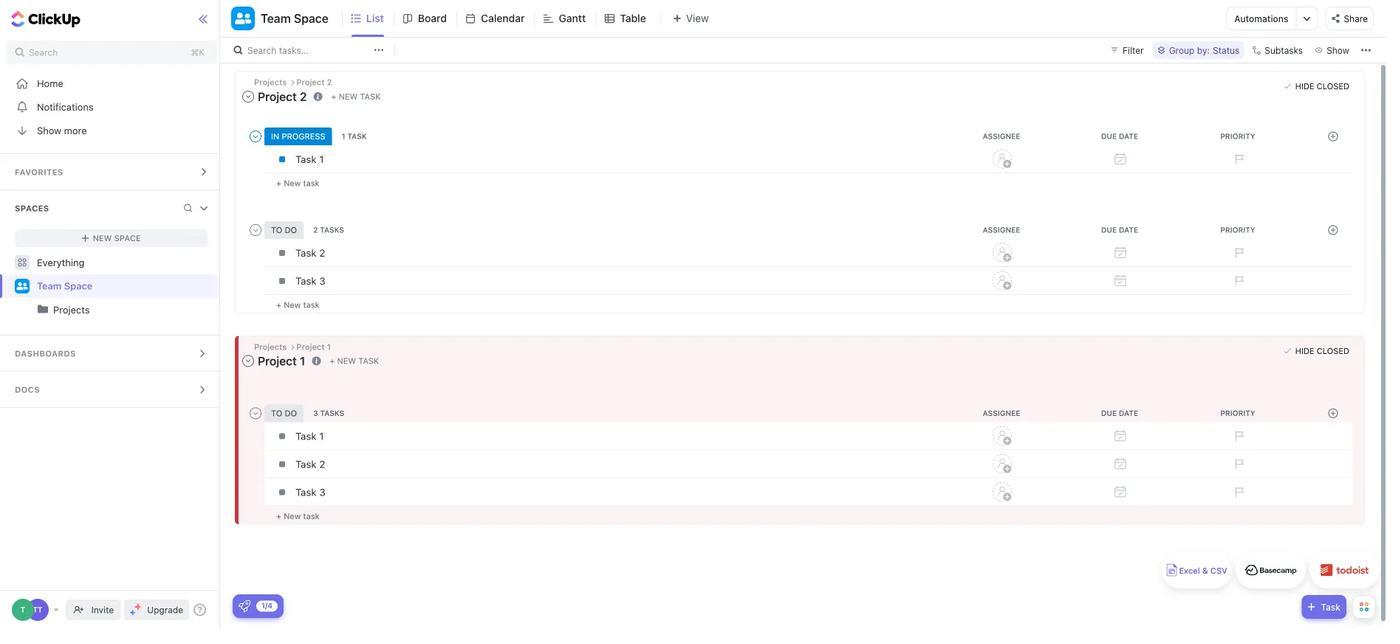 Task type: vqa. For each thing, say whether or not it's contained in the screenshot.
rightmost Add
no



Task type: locate. For each thing, give the bounding box(es) containing it.
tasks up task 2
[[320, 226, 344, 234]]

assignee button
[[944, 132, 1062, 141], [944, 226, 1062, 234], [944, 410, 1062, 418]]

1 vertical spatial closed
[[1317, 347, 1349, 356]]

2 priority from the top
[[1220, 226, 1255, 234]]

1 due from the top
[[1101, 132, 1117, 141]]

‎task inside 'link'
[[295, 459, 317, 471]]

new
[[339, 92, 358, 101], [284, 179, 301, 188], [93, 234, 112, 243], [284, 300, 301, 310], [337, 357, 356, 366], [284, 512, 301, 522]]

due date button
[[1062, 132, 1180, 141], [1062, 226, 1180, 234], [1062, 410, 1180, 418]]

3 assignee button from the top
[[944, 410, 1062, 418]]

2 vertical spatial 3
[[319, 487, 325, 499]]

1 set priority image from the top
[[1227, 242, 1250, 264]]

search up the home
[[29, 47, 58, 58]]

tasks
[[320, 226, 344, 234], [320, 410, 344, 418]]

1 hide closed from the top
[[1295, 82, 1349, 91]]

home
[[37, 78, 63, 89]]

1 task 3 from the top
[[295, 275, 325, 287]]

team
[[261, 11, 291, 25], [37, 281, 62, 292]]

1 ‎task from the top
[[295, 431, 317, 443]]

team down everything
[[37, 281, 62, 292]]

1 vertical spatial priority button
[[1180, 226, 1298, 234]]

show down share button
[[1327, 45, 1349, 55]]

2 vertical spatial due date
[[1101, 410, 1138, 418]]

3 priority button from the top
[[1180, 410, 1298, 418]]

project 1
[[296, 343, 331, 352], [258, 355, 305, 369]]

assignee button for 2 tasks
[[944, 226, 1062, 234]]

projects link
[[1, 298, 209, 322], [53, 298, 209, 322]]

1 vertical spatial list info image
[[312, 357, 321, 366]]

1 vertical spatial show
[[37, 125, 61, 136]]

0 vertical spatial list info image
[[314, 92, 322, 101]]

1 vertical spatial assignee button
[[944, 226, 1062, 234]]

table
[[620, 12, 646, 24]]

team space button
[[255, 2, 329, 35]]

share button
[[1325, 7, 1374, 30]]

projects for project 2
[[254, 78, 289, 87]]

priority button
[[1180, 132, 1298, 141], [1180, 226, 1298, 234], [1180, 410, 1298, 418]]

hide for 2
[[1295, 82, 1314, 91]]

2 vertical spatial space
[[64, 281, 93, 292]]

1 priority button from the top
[[1180, 132, 1298, 141]]

invite
[[91, 606, 114, 616]]

3 set priority element from the top
[[1227, 270, 1250, 292]]

1 vertical spatial team
[[37, 281, 62, 292]]

2 hide closed button from the top
[[1280, 344, 1353, 359]]

hide closed
[[1295, 82, 1349, 91], [1295, 347, 1349, 356]]

tasks for 2 tasks
[[320, 226, 344, 234]]

0 vertical spatial team space
[[261, 11, 329, 25]]

0 vertical spatial ‎task
[[295, 431, 317, 443]]

show inside the sidebar navigation
[[37, 125, 61, 136]]

0 vertical spatial task 3
[[295, 275, 325, 287]]

2 ‎task from the top
[[295, 459, 317, 471]]

0 vertical spatial due
[[1101, 132, 1117, 141]]

priority for 2 tasks
[[1220, 226, 1255, 234]]

0 vertical spatial 3
[[319, 275, 325, 287]]

1 vertical spatial due
[[1101, 226, 1117, 234]]

2 assignee from the top
[[983, 226, 1020, 234]]

2 inside dropdown button
[[300, 90, 307, 104]]

2 projects link from the left
[[53, 298, 209, 322]]

project 2 down search tasks... text field
[[296, 78, 332, 87]]

space down everything
[[64, 281, 93, 292]]

due for 2 tasks
[[1101, 226, 1117, 234]]

due date
[[1101, 132, 1138, 141], [1101, 226, 1138, 234], [1101, 410, 1138, 418]]

0 horizontal spatial user friends image
[[17, 282, 28, 291]]

task 2
[[295, 247, 325, 259]]

assignee
[[983, 132, 1020, 141], [983, 226, 1020, 234], [983, 410, 1020, 418]]

user friends image up search tasks...
[[235, 12, 251, 25]]

task
[[295, 153, 317, 165], [295, 247, 317, 259], [295, 275, 317, 287], [295, 487, 317, 499], [1321, 603, 1340, 613]]

spaces
[[15, 204, 49, 213]]

show left more
[[37, 125, 61, 136]]

2 vertical spatial assignee
[[983, 410, 1020, 418]]

new up 3 tasks dropdown button
[[337, 357, 356, 366]]

1 vertical spatial assignee
[[983, 226, 1020, 234]]

‎task 1 link
[[292, 424, 939, 449]]

2 vertical spatial due date button
[[1062, 410, 1180, 418]]

set priority element
[[1227, 148, 1250, 170], [1227, 242, 1250, 264], [1227, 270, 1250, 292], [1227, 426, 1250, 448], [1227, 454, 1250, 476], [1227, 482, 1250, 504]]

2 vertical spatial assignee button
[[944, 410, 1062, 418]]

0 vertical spatial tasks
[[320, 226, 344, 234]]

0 horizontal spatial team space
[[37, 281, 93, 292]]

list info image
[[314, 92, 322, 101], [312, 357, 321, 366]]

0 vertical spatial space
[[294, 11, 329, 25]]

projects
[[254, 78, 289, 87], [53, 305, 90, 316], [254, 343, 289, 352]]

1
[[342, 132, 345, 141], [319, 153, 324, 165], [327, 343, 331, 352], [300, 355, 305, 369], [319, 431, 324, 443]]

1 due date button from the top
[[1062, 132, 1180, 141]]

1 closed from the top
[[1317, 82, 1349, 91]]

1 vertical spatial ‎task
[[295, 459, 317, 471]]

task
[[360, 92, 381, 101], [347, 132, 367, 141], [303, 179, 319, 188], [303, 300, 319, 310], [358, 357, 379, 366], [303, 512, 319, 522]]

0 vertical spatial assignee button
[[944, 132, 1062, 141]]

space inside "button"
[[294, 11, 329, 25]]

3 due from the top
[[1101, 410, 1117, 418]]

project 1 button
[[241, 351, 309, 372]]

1 vertical spatial date
[[1119, 226, 1138, 234]]

2 set priority image from the top
[[1227, 270, 1250, 292]]

priority
[[1220, 132, 1255, 141], [1220, 226, 1255, 234], [1220, 410, 1255, 418]]

2 date from the top
[[1119, 226, 1138, 234]]

search for search
[[29, 47, 58, 58]]

project 2
[[296, 78, 332, 87], [258, 90, 307, 104]]

+ new task up 1 task dropdown button
[[331, 92, 381, 101]]

group by: status
[[1169, 45, 1240, 55]]

0 vertical spatial assignee
[[983, 132, 1020, 141]]

docs
[[15, 386, 40, 395]]

‎task 2 link
[[292, 452, 939, 477]]

list info image right project 2 dropdown button
[[314, 92, 322, 101]]

1 vertical spatial due date button
[[1062, 226, 1180, 234]]

0 vertical spatial project 2
[[296, 78, 332, 87]]

0 vertical spatial team
[[261, 11, 291, 25]]

team space inside "button"
[[261, 11, 329, 25]]

1 vertical spatial user friends image
[[17, 282, 28, 291]]

list info image right project 1 dropdown button
[[312, 357, 321, 366]]

2 tasks from the top
[[320, 410, 344, 418]]

view
[[686, 12, 709, 24]]

2 vertical spatial priority button
[[1180, 410, 1298, 418]]

project inside project 1 dropdown button
[[258, 355, 297, 369]]

1 vertical spatial project 2
[[258, 90, 307, 104]]

2 due from the top
[[1101, 226, 1117, 234]]

task 3 down the ‎task 2
[[295, 487, 325, 499]]

space up search tasks... text field
[[294, 11, 329, 25]]

upgrade
[[147, 606, 183, 616]]

assignee for 3 tasks
[[983, 410, 1020, 418]]

2 task 3 link from the top
[[292, 480, 939, 506]]

+
[[331, 92, 336, 101], [276, 179, 281, 188], [276, 300, 281, 310], [330, 357, 335, 366], [276, 512, 281, 522]]

hide
[[1295, 82, 1314, 91], [1295, 347, 1314, 356]]

1 horizontal spatial team space
[[261, 11, 329, 25]]

0 vertical spatial priority
[[1220, 132, 1255, 141]]

closed
[[1317, 82, 1349, 91], [1317, 347, 1349, 356]]

6 set priority element from the top
[[1227, 482, 1250, 504]]

‎task for ‎task 2
[[295, 459, 317, 471]]

task 1 link
[[292, 147, 939, 172]]

‎task up the ‎task 2
[[295, 431, 317, 443]]

1 due date from the top
[[1101, 132, 1138, 141]]

calendar
[[481, 12, 525, 24]]

team space inside the sidebar navigation
[[37, 281, 93, 292]]

onboarding checklist button image
[[239, 601, 250, 613]]

1 horizontal spatial search
[[247, 45, 276, 55]]

1 date from the top
[[1119, 132, 1138, 141]]

show
[[1327, 45, 1349, 55], [37, 125, 61, 136]]

show inside show dropdown button
[[1327, 45, 1349, 55]]

2 task 3 from the top
[[295, 487, 325, 499]]

0 vertical spatial projects
[[254, 78, 289, 87]]

task inside "link"
[[295, 153, 317, 165]]

2 priority button from the top
[[1180, 226, 1298, 234]]

task 3 down task 2
[[295, 275, 325, 287]]

2 tasks button
[[311, 226, 349, 234]]

0 horizontal spatial show
[[37, 125, 61, 136]]

3 date from the top
[[1119, 410, 1138, 418]]

4 set priority image from the top
[[1227, 454, 1250, 476]]

3 up ‎task 1
[[313, 410, 318, 418]]

space for "team space" "button"
[[294, 11, 329, 25]]

1 tasks from the top
[[320, 226, 344, 234]]

csv
[[1210, 567, 1227, 576]]

new down the ‎task 2
[[284, 512, 301, 522]]

new up everything link
[[93, 234, 112, 243]]

show more
[[37, 125, 87, 136]]

3 for 2nd task 3 link from the bottom
[[319, 275, 325, 287]]

1 priority from the top
[[1220, 132, 1255, 141]]

0 horizontal spatial space
[[64, 281, 93, 292]]

1 vertical spatial task 3
[[295, 487, 325, 499]]

sparkle svg 1 image
[[135, 604, 142, 612]]

5 set priority element from the top
[[1227, 454, 1250, 476]]

2 due date from the top
[[1101, 226, 1138, 234]]

1 vertical spatial task 3 link
[[292, 480, 939, 506]]

tasks up ‎task 1
[[320, 410, 344, 418]]

2 closed from the top
[[1317, 347, 1349, 356]]

2 due date button from the top
[[1062, 226, 1180, 234]]

search left tasks...
[[247, 45, 276, 55]]

due
[[1101, 132, 1117, 141], [1101, 226, 1117, 234], [1101, 410, 1117, 418]]

team space link
[[37, 275, 209, 298]]

view button
[[661, 9, 713, 28]]

1 hide closed button from the top
[[1280, 79, 1353, 94]]

1 horizontal spatial show
[[1327, 45, 1349, 55]]

due date button for 2 tasks
[[1062, 226, 1180, 234]]

subtasks
[[1265, 45, 1303, 55]]

2 vertical spatial projects
[[254, 343, 289, 352]]

0 vertical spatial task 3 link
[[292, 269, 939, 294]]

list link
[[366, 0, 390, 37]]

‎task 1
[[295, 431, 324, 443]]

space
[[294, 11, 329, 25], [114, 234, 141, 243], [64, 281, 93, 292]]

2 hide closed from the top
[[1295, 347, 1349, 356]]

0 vertical spatial show
[[1327, 45, 1349, 55]]

2 hide from the top
[[1295, 347, 1314, 356]]

due date button for 1 task
[[1062, 132, 1180, 141]]

0 horizontal spatial search
[[29, 47, 58, 58]]

0 vertical spatial hide closed button
[[1280, 79, 1353, 94]]

task 3 link down task 2 link
[[292, 269, 939, 294]]

team space up tasks...
[[261, 11, 329, 25]]

3 down the ‎task 2
[[319, 487, 325, 499]]

1 horizontal spatial team
[[261, 11, 291, 25]]

0 horizontal spatial team
[[37, 281, 62, 292]]

Search tasks... text field
[[247, 40, 370, 61]]

0 vertical spatial user friends image
[[235, 12, 251, 25]]

task for task 2 link
[[295, 247, 317, 259]]

4 set priority element from the top
[[1227, 426, 1250, 448]]

1 vertical spatial due date
[[1101, 226, 1138, 234]]

task 2 link
[[292, 241, 939, 266]]

project
[[296, 78, 325, 87], [258, 90, 297, 104], [296, 343, 325, 352], [258, 355, 297, 369]]

date for 3 tasks
[[1119, 410, 1138, 418]]

0 vertical spatial priority button
[[1180, 132, 1298, 141]]

due date for 2 tasks
[[1101, 226, 1138, 234]]

set priority element for ‎task 1
[[1227, 426, 1250, 448]]

1 vertical spatial team space
[[37, 281, 93, 292]]

0 vertical spatial closed
[[1317, 82, 1349, 91]]

1 vertical spatial project 1
[[258, 355, 305, 369]]

team up search tasks...
[[261, 11, 291, 25]]

1 vertical spatial hide
[[1295, 347, 1314, 356]]

3 priority from the top
[[1220, 410, 1255, 418]]

2 assignee button from the top
[[944, 226, 1062, 234]]

notifications link
[[0, 95, 222, 119]]

task for 2nd task 3 link from the bottom
[[295, 275, 317, 287]]

task 3 for first task 3 link from the bottom
[[295, 487, 325, 499]]

priority button for 2 tasks
[[1180, 226, 1298, 234]]

3 set priority image from the top
[[1227, 426, 1250, 448]]

1 vertical spatial hide closed button
[[1280, 344, 1353, 359]]

1 vertical spatial priority
[[1220, 226, 1255, 234]]

task 3 for 2nd task 3 link from the bottom
[[295, 275, 325, 287]]

1 hide from the top
[[1295, 82, 1314, 91]]

3 assignee from the top
[[983, 410, 1020, 418]]

set priority element for ‎task 2
[[1227, 454, 1250, 476]]

3 due date from the top
[[1101, 410, 1138, 418]]

2 vertical spatial priority
[[1220, 410, 1255, 418]]

sidebar navigation
[[0, 0, 223, 630]]

user friends image up the dashboards
[[17, 282, 28, 291]]

2 horizontal spatial space
[[294, 11, 329, 25]]

1 vertical spatial hide closed
[[1295, 347, 1349, 356]]

0 vertical spatial due date button
[[1062, 132, 1180, 141]]

date
[[1119, 132, 1138, 141], [1119, 226, 1138, 234], [1119, 410, 1138, 418]]

‎task down ‎task 1
[[295, 459, 317, 471]]

task 3 link
[[292, 269, 939, 294], [292, 480, 939, 506]]

team inside team space link
[[37, 281, 62, 292]]

team space down everything
[[37, 281, 93, 292]]

1 vertical spatial projects
[[53, 305, 90, 316]]

2
[[327, 78, 332, 87], [300, 90, 307, 104], [313, 226, 318, 234], [319, 247, 325, 259], [319, 459, 325, 471]]

calendar link
[[481, 0, 531, 37]]

hide closed button
[[1280, 79, 1353, 94], [1280, 344, 1353, 359]]

1 vertical spatial tasks
[[320, 410, 344, 418]]

3 for first task 3 link from the bottom
[[319, 487, 325, 499]]

set priority image
[[1227, 242, 1250, 264], [1227, 270, 1250, 292], [1227, 426, 1250, 448], [1227, 454, 1250, 476], [1227, 482, 1250, 504]]

1 assignee from the top
[[983, 132, 1020, 141]]

2 vertical spatial date
[[1119, 410, 1138, 418]]

+ new task
[[331, 92, 381, 101], [276, 179, 319, 188], [276, 300, 319, 310], [330, 357, 379, 366], [276, 512, 319, 522]]

1 set priority element from the top
[[1227, 148, 1250, 170]]

5 set priority image from the top
[[1227, 482, 1250, 504]]

0 vertical spatial hide closed
[[1295, 82, 1349, 91]]

1/4
[[261, 602, 273, 611]]

dashboards
[[15, 349, 76, 359]]

team inside "team space" "button"
[[261, 11, 291, 25]]

priority button for 1 task
[[1180, 132, 1298, 141]]

user friends image
[[235, 12, 251, 25], [17, 282, 28, 291]]

project 2 down search tasks...
[[258, 90, 307, 104]]

2 vertical spatial due
[[1101, 410, 1117, 418]]

1 assignee button from the top
[[944, 132, 1062, 141]]

0 vertical spatial date
[[1119, 132, 1138, 141]]

3 due date button from the top
[[1062, 410, 1180, 418]]

space for team space link
[[64, 281, 93, 292]]

1 horizontal spatial space
[[114, 234, 141, 243]]

upgrade link
[[124, 600, 189, 621]]

search inside the sidebar navigation
[[29, 47, 58, 58]]

favorites button
[[0, 154, 222, 190]]

‎task
[[295, 431, 317, 443], [295, 459, 317, 471]]

hide for 1
[[1295, 347, 1314, 356]]

search
[[247, 45, 276, 55], [29, 47, 58, 58]]

0 vertical spatial due date
[[1101, 132, 1138, 141]]

task 3
[[295, 275, 325, 287], [295, 487, 325, 499]]

task 3 link down "‎task 2" 'link'
[[292, 480, 939, 506]]

0 vertical spatial hide
[[1295, 82, 1314, 91]]

new down "task 1"
[[284, 179, 301, 188]]

3 down task 2
[[319, 275, 325, 287]]

1 projects link from the left
[[1, 298, 209, 322]]

3
[[319, 275, 325, 287], [313, 410, 318, 418], [319, 487, 325, 499]]

space up everything link
[[114, 234, 141, 243]]



Task type: describe. For each thing, give the bounding box(es) containing it.
show for show more
[[37, 125, 61, 136]]

projects inside the sidebar navigation
[[53, 305, 90, 316]]

more
[[64, 125, 87, 136]]

due date for 1 task
[[1101, 132, 1138, 141]]

3 tasks
[[313, 410, 344, 418]]

due for 1 task
[[1101, 132, 1117, 141]]

3 tasks button
[[311, 410, 349, 418]]

favorites
[[15, 168, 63, 177]]

group
[[1169, 45, 1195, 55]]

due for 3 tasks
[[1101, 410, 1117, 418]]

set priority element for task 3
[[1227, 482, 1250, 504]]

hide closed button for project 1
[[1280, 344, 1353, 359]]

board link
[[418, 0, 453, 37]]

share
[[1344, 13, 1368, 24]]

list info image for 2
[[314, 92, 322, 101]]

2 set priority element from the top
[[1227, 242, 1250, 264]]

task for task 1 "link"
[[295, 153, 317, 165]]

due date for 3 tasks
[[1101, 410, 1138, 418]]

sparkle svg 2 image
[[130, 611, 136, 616]]

1 task
[[342, 132, 367, 141]]

0 vertical spatial project 1
[[296, 343, 331, 352]]

date for 1 task
[[1119, 132, 1138, 141]]

excel & csv link
[[1162, 552, 1232, 589]]

date for 2 tasks
[[1119, 226, 1138, 234]]

set priority image for 2
[[1227, 454, 1250, 476]]

gantt link
[[559, 0, 592, 37]]

user friends image inside the sidebar navigation
[[17, 282, 28, 291]]

new down task 2
[[284, 300, 301, 310]]

+ new task down task 2
[[276, 300, 319, 310]]

everything
[[37, 257, 84, 268]]

list info image for 1
[[312, 357, 321, 366]]

project 2 inside dropdown button
[[258, 90, 307, 104]]

assignee for 1 task
[[983, 132, 1020, 141]]

+ new task down the ‎task 2
[[276, 512, 319, 522]]

status
[[1213, 45, 1240, 55]]

projects for project 1
[[254, 343, 289, 352]]

due date button for 3 tasks
[[1062, 410, 1180, 418]]

list
[[366, 12, 384, 24]]

set priority image for 3
[[1227, 482, 1250, 504]]

automations
[[1234, 13, 1288, 24]]

&
[[1202, 567, 1208, 576]]

assignee button for 3 tasks
[[944, 410, 1062, 418]]

team for team space link
[[37, 281, 62, 292]]

set priority element for task 1
[[1227, 148, 1250, 170]]

subtasks button
[[1247, 41, 1307, 59]]

new space
[[93, 234, 141, 243]]

priority for 1 task
[[1220, 132, 1255, 141]]

1 task button
[[339, 132, 372, 141]]

1 vertical spatial space
[[114, 234, 141, 243]]

show button
[[1310, 41, 1354, 59]]

task for first task 3 link from the bottom
[[295, 487, 317, 499]]

tasks...
[[279, 45, 309, 55]]

‎task 2
[[295, 459, 325, 471]]

set priority image for 1
[[1227, 426, 1250, 448]]

hide closed for project 2
[[1295, 82, 1349, 91]]

gantt
[[559, 12, 586, 24]]

priority button for 3 tasks
[[1180, 410, 1298, 418]]

automations button
[[1227, 7, 1296, 30]]

excel & csv
[[1179, 567, 1227, 576]]

by:
[[1197, 45, 1210, 55]]

board
[[418, 12, 447, 24]]

team space for "team space" "button"
[[261, 11, 329, 25]]

1 inside "link"
[[319, 153, 324, 165]]

2 inside 'link'
[[319, 459, 325, 471]]

onboarding checklist button element
[[239, 601, 250, 613]]

1 inside dropdown button
[[300, 355, 305, 369]]

tasks for 3 tasks
[[320, 410, 344, 418]]

set priority image
[[1227, 148, 1250, 170]]

priority for 3 tasks
[[1220, 410, 1255, 418]]

table link
[[620, 0, 652, 37]]

excel
[[1179, 567, 1200, 576]]

filter
[[1123, 45, 1144, 55]]

project 1 inside project 1 dropdown button
[[258, 355, 305, 369]]

t
[[20, 606, 25, 615]]

1 task 3 link from the top
[[292, 269, 939, 294]]

tt
[[33, 606, 43, 615]]

new inside the sidebar navigation
[[93, 234, 112, 243]]

project inside project 2 dropdown button
[[258, 90, 297, 104]]

project 2 button
[[241, 86, 311, 107]]

assignee button for 1 task
[[944, 132, 1062, 141]]

‎task for ‎task 1
[[295, 431, 317, 443]]

1 horizontal spatial user friends image
[[235, 12, 251, 25]]

task 1
[[295, 153, 324, 165]]

assignee for 2 tasks
[[983, 226, 1020, 234]]

⌘k
[[191, 47, 205, 58]]

team for "team space" "button"
[[261, 11, 291, 25]]

notifications
[[37, 102, 94, 113]]

home link
[[0, 72, 222, 95]]

closed for project 1
[[1317, 347, 1349, 356]]

show for show
[[1327, 45, 1349, 55]]

search tasks...
[[247, 45, 309, 55]]

closed for project 2
[[1317, 82, 1349, 91]]

+ new task down "task 1"
[[276, 179, 319, 188]]

everything link
[[0, 251, 222, 275]]

filter button
[[1105, 41, 1150, 59]]

hide closed for project 1
[[1295, 347, 1349, 356]]

search for search tasks...
[[247, 45, 276, 55]]

+ new task up 3 tasks dropdown button
[[330, 357, 379, 366]]

2 tasks
[[313, 226, 344, 234]]

new up the 1 task
[[339, 92, 358, 101]]

team space for team space link
[[37, 281, 93, 292]]

1 vertical spatial 3
[[313, 410, 318, 418]]

hide closed button for project 2
[[1280, 79, 1353, 94]]



